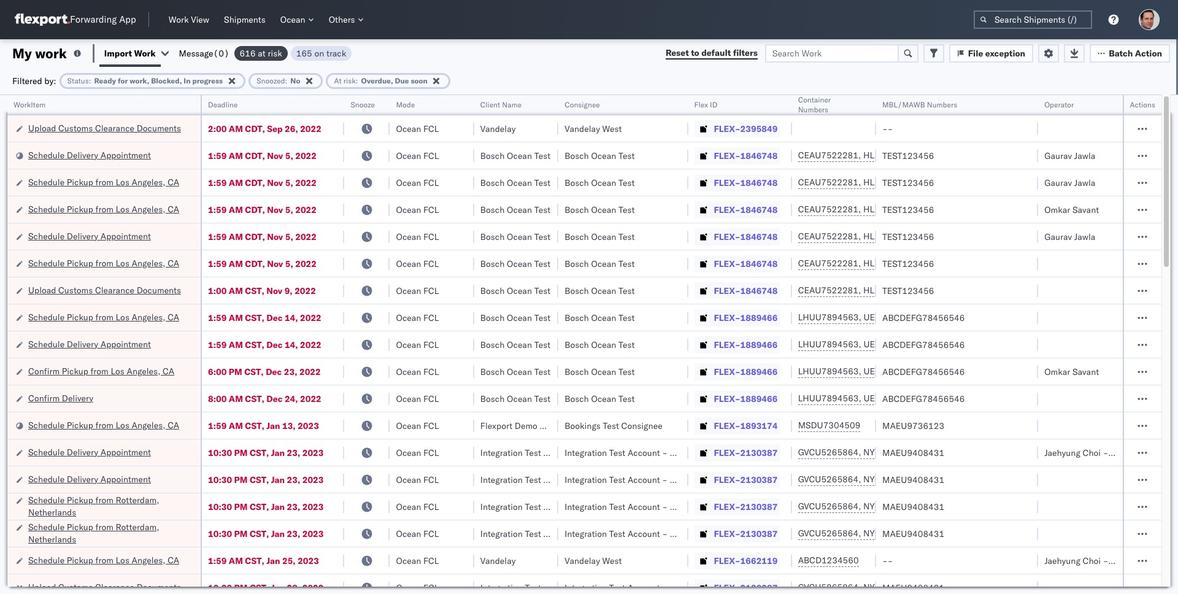 Task type: describe. For each thing, give the bounding box(es) containing it.
consignee for bookings test consignee
[[622, 420, 663, 431]]

8 schedule from the top
[[28, 420, 65, 431]]

gaurav jawla for fourth schedule delivery appointment button from the bottom
[[1045, 231, 1096, 242]]

snooze
[[351, 100, 375, 109]]

no
[[291, 76, 300, 85]]

sep
[[267, 123, 283, 134]]

6 1:59 from the top
[[208, 312, 227, 323]]

1 schedule from the top
[[28, 149, 65, 161]]

at risk : overdue, due soon
[[334, 76, 428, 85]]

1:00 am cst, nov 9, 2022
[[208, 285, 316, 296]]

jaehyung
[[1045, 447, 1081, 458]]

snoozed
[[257, 76, 285, 85]]

2 fcl from the top
[[424, 150, 439, 161]]

5 ceau7522281, hlxu6269489, hlxu8034992 from the top
[[798, 258, 989, 269]]

1 ocean fcl from the top
[[396, 123, 439, 134]]

2:00 am cdt, sep 26, 2022
[[208, 123, 322, 134]]

4 account from the top
[[628, 528, 660, 539]]

schedule delivery appointment link for 5th schedule delivery appointment button
[[28, 473, 151, 485]]

abcd1234560
[[798, 555, 859, 566]]

progress
[[192, 76, 223, 85]]

omkar for ceau7522281, hlxu6269489, hlxu8034992
[[1045, 204, 1071, 215]]

1 vertical spatial risk
[[344, 76, 356, 85]]

dec left 24,
[[267, 393, 283, 404]]

ceau7522281, for fourth schedule pickup from los angeles, ca button from the bottom
[[798, 258, 861, 269]]

3 ceau7522281, hlxu6269489, hlxu8034992 from the top
[[798, 204, 989, 215]]

2 gaurav jawla from the top
[[1045, 177, 1096, 188]]

west for flex-2395849
[[603, 123, 622, 134]]

6:00 pm cst, dec 23, 2022
[[208, 366, 321, 377]]

blocked,
[[151, 76, 182, 85]]

4 integration from the top
[[565, 528, 607, 539]]

work view
[[169, 14, 209, 25]]

1662119
[[741, 555, 778, 566]]

msdu7304509
[[798, 420, 861, 431]]

1 fcl from the top
[[424, 123, 439, 134]]

3 account from the top
[[628, 501, 660, 512]]

batch action button
[[1090, 44, 1171, 62]]

8 fcl from the top
[[424, 312, 439, 323]]

165
[[296, 48, 312, 59]]

2395849
[[741, 123, 778, 134]]

ocean inside button
[[280, 14, 306, 25]]

3 schedule delivery appointment button from the top
[[28, 338, 151, 351]]

8:00
[[208, 393, 227, 404]]

4 1:59 from the top
[[208, 231, 227, 242]]

mode
[[396, 100, 415, 109]]

1893174
[[741, 420, 778, 431]]

flexport. image
[[15, 14, 70, 26]]

file exception
[[969, 48, 1026, 59]]

from for the confirm pickup from los angeles, ca link in the left bottom of the page
[[91, 366, 109, 377]]

schedule pickup from rotterdam, netherlands for 1st schedule pickup from rotterdam, netherlands button
[[28, 494, 159, 518]]

workitem
[[14, 100, 46, 109]]

4 flex-2130387 from the top
[[714, 528, 778, 539]]

3 cdt, from the top
[[245, 177, 265, 188]]

forwarding
[[70, 14, 117, 25]]

action
[[1136, 48, 1163, 59]]

15 flex- from the top
[[714, 501, 741, 512]]

5 flex-1846748 from the top
[[714, 258, 778, 269]]

documents for 1st upload customs clearance documents link from the bottom of the page
[[137, 582, 181, 593]]

at
[[258, 48, 266, 59]]

abcdefg78456546 for confirm pickup from los angeles, ca
[[883, 366, 965, 377]]

reset to default filters button
[[659, 44, 765, 62]]

2 gvcu5265864, from the top
[[798, 474, 862, 485]]

1 schedule pickup from rotterdam, netherlands button from the top
[[28, 494, 185, 520]]

-- for flex-2395849
[[883, 123, 893, 134]]

5 1:59 from the top
[[208, 258, 227, 269]]

upload customs clearance documents for 2nd upload customs clearance documents link from the top of the page
[[28, 285, 181, 296]]

flex-1889466 for confirm pickup from los angeles, ca
[[714, 366, 778, 377]]

lhuu7894563, for schedule delivery appointment
[[798, 339, 862, 350]]

message (0)
[[179, 48, 229, 59]]

file
[[969, 48, 984, 59]]

west for flex-1662119
[[603, 555, 622, 566]]

forwarding app
[[70, 14, 136, 25]]

reset to default filters
[[666, 47, 758, 58]]

omkar savant for ceau7522281, hlxu6269489, hlxu8034992
[[1045, 204, 1100, 215]]

demo
[[515, 420, 538, 431]]

abcdefg78456546 for schedule delivery appointment
[[883, 339, 965, 350]]

filters
[[733, 47, 758, 58]]

2 am from the top
[[229, 150, 243, 161]]

delivery for 4th schedule delivery appointment button from the top of the page
[[67, 447, 98, 458]]

workitem button
[[7, 98, 188, 110]]

ceau7522281, for 5th schedule pickup from los angeles, ca button from the bottom
[[798, 204, 861, 215]]

filtered
[[12, 75, 42, 86]]

deadline
[[208, 100, 238, 109]]

resize handle column header for workitem
[[186, 95, 201, 594]]

import
[[104, 48, 132, 59]]

netherlands for 1st schedule pickup from rotterdam, netherlands button
[[28, 507, 76, 518]]

3 hlxu6269489, from the top
[[864, 204, 927, 215]]

jaehyung choi - test origin agent
[[1045, 447, 1178, 458]]

4 hlxu6269489, from the top
[[864, 231, 927, 242]]

appointment for fourth schedule delivery appointment button from the bottom
[[101, 231, 151, 242]]

4 schedule pickup from los angeles, ca button from the top
[[28, 311, 179, 324]]

id
[[710, 100, 718, 109]]

confirm delivery
[[28, 393, 93, 404]]

uetu5238478 for schedule pickup from los angeles, ca
[[864, 312, 924, 323]]

5 gvcu5265864, nyku9743990 from the top
[[798, 582, 924, 593]]

23, for 4th schedule delivery appointment button from the top of the page
[[287, 447, 300, 458]]

confirm pickup from los angeles, ca link
[[28, 365, 174, 377]]

dec for schedule pickup from los angeles, ca
[[267, 312, 283, 323]]

consignee inside button
[[565, 100, 600, 109]]

los inside button
[[111, 366, 125, 377]]

10 flex- from the top
[[714, 366, 741, 377]]

from for schedule pickup from rotterdam, netherlands link for 1st schedule pickup from rotterdam, netherlands button
[[95, 494, 113, 506]]

confirm delivery button
[[28, 392, 93, 405]]

3 flex- from the top
[[714, 177, 741, 188]]

1 1:59 am cdt, nov 5, 2022 from the top
[[208, 150, 317, 161]]

17 ocean fcl from the top
[[396, 555, 439, 566]]

2 upload customs clearance documents link from the top
[[28, 284, 181, 296]]

5 integration test account - karl lagerfeld from the top
[[565, 582, 725, 593]]

Search Work text field
[[765, 44, 899, 62]]

4 flex-1889466 from the top
[[714, 393, 778, 404]]

mbl/mawb numbers button
[[877, 98, 1027, 110]]

1 10:30 from the top
[[208, 447, 232, 458]]

9 fcl from the top
[[424, 339, 439, 350]]

gaurav for 5th schedule delivery appointment button from the bottom
[[1045, 150, 1073, 161]]

4 abcdefg78456546 from the top
[[883, 393, 965, 404]]

bookings
[[565, 420, 601, 431]]

ready
[[94, 76, 116, 85]]

5 account from the top
[[628, 582, 660, 593]]

from for first schedule pickup from los angeles, ca link from the bottom
[[95, 555, 113, 566]]

schedule delivery appointment link for fourth schedule delivery appointment button from the bottom
[[28, 230, 151, 242]]

lhuu7894563, for confirm pickup from los angeles, ca
[[798, 366, 862, 377]]

7 fcl from the top
[[424, 285, 439, 296]]

1889466 for confirm pickup from los angeles, ca
[[741, 366, 778, 377]]

8:00 am cst, dec 24, 2022
[[208, 393, 322, 404]]

in
[[184, 76, 191, 85]]

2 karl from the top
[[670, 474, 686, 485]]

15 fcl from the top
[[424, 501, 439, 512]]

14, for schedule pickup from los angeles, ca
[[285, 312, 298, 323]]

Search Shipments (/) text field
[[974, 10, 1093, 29]]

upload for 2nd upload customs clearance documents link from the top of the page
[[28, 285, 56, 296]]

1 hlxu6269489, from the top
[[864, 150, 927, 161]]

17 fcl from the top
[[424, 555, 439, 566]]

jawla for fourth schedule delivery appointment button from the bottom
[[1075, 231, 1096, 242]]

at
[[334, 76, 342, 85]]

7 schedule from the top
[[28, 339, 65, 350]]

616 at risk
[[240, 48, 282, 59]]

delivery for 5th schedule delivery appointment button from the bottom
[[67, 149, 98, 161]]

to
[[691, 47, 700, 58]]

flex
[[695, 100, 708, 109]]

2 5, from the top
[[285, 177, 293, 188]]

5 schedule pickup from los angeles, ca button from the top
[[28, 419, 179, 432]]

delivery for 3rd schedule delivery appointment button from the bottom
[[67, 339, 98, 350]]

2 gaurav from the top
[[1045, 177, 1073, 188]]

confirm delivery link
[[28, 392, 93, 404]]

1 10:30 pm cst, jan 23, 2023 from the top
[[208, 447, 324, 458]]

flex-2395849
[[714, 123, 778, 134]]

dec for schedule delivery appointment
[[267, 339, 283, 350]]

4 gvcu5265864, from the top
[[798, 528, 862, 539]]

client name button
[[474, 98, 546, 110]]

1:59 am cst, jan 25, 2023
[[208, 555, 319, 566]]

2 schedule delivery appointment button from the top
[[28, 230, 151, 243]]

forwarding app link
[[15, 14, 136, 26]]

container numbers
[[798, 95, 831, 114]]

1:59 am cst, dec 14, 2022 for schedule delivery appointment
[[208, 339, 322, 350]]

2 2130387 from the top
[[741, 474, 778, 485]]

filtered by:
[[12, 75, 56, 86]]

flexport
[[481, 420, 513, 431]]

flex-1662119
[[714, 555, 778, 566]]

1 am from the top
[[229, 123, 243, 134]]

28,
[[287, 582, 300, 593]]

from for 3rd schedule pickup from los angeles, ca link from the top of the page
[[95, 258, 113, 269]]

13,
[[282, 420, 296, 431]]

rotterdam, for 1st schedule pickup from rotterdam, netherlands button
[[116, 494, 159, 506]]

12 fcl from the top
[[424, 420, 439, 431]]

schedule delivery appointment for 3rd schedule delivery appointment button from the bottom
[[28, 339, 151, 350]]

4 2130387 from the top
[[741, 528, 778, 539]]

9,
[[285, 285, 293, 296]]

3 1:59 from the top
[[208, 204, 227, 215]]

track
[[327, 48, 346, 59]]

reset
[[666, 47, 689, 58]]

4 lagerfeld from the top
[[688, 528, 725, 539]]

13 schedule from the top
[[28, 555, 65, 566]]

2 1:59 from the top
[[208, 177, 227, 188]]

from for schedule pickup from rotterdam, netherlands link for 1st schedule pickup from rotterdam, netherlands button from the bottom
[[95, 521, 113, 533]]

documents for 1st upload customs clearance documents link from the top
[[137, 122, 181, 134]]

default
[[702, 47, 731, 58]]

3 fcl from the top
[[424, 177, 439, 188]]

soon
[[411, 76, 428, 85]]

customs for 1st upload customs clearance documents link from the bottom of the page
[[58, 582, 93, 593]]

work inside 'link'
[[169, 14, 189, 25]]

3 maeu9408431 from the top
[[883, 501, 945, 512]]

flex id button
[[689, 98, 780, 110]]

7 ocean fcl from the top
[[396, 285, 439, 296]]

1 flex-1846748 from the top
[[714, 150, 778, 161]]

3 schedule from the top
[[28, 204, 65, 215]]

upload customs clearance documents for 1st upload customs clearance documents link from the top
[[28, 122, 181, 134]]

confirm for confirm pickup from los angeles, ca
[[28, 366, 60, 377]]

schedule delivery appointment link for 3rd schedule delivery appointment button from the bottom
[[28, 338, 151, 350]]

shipments link
[[219, 12, 271, 28]]

5 lagerfeld from the top
[[688, 582, 725, 593]]

2 ceau7522281, hlxu6269489, hlxu8034992 from the top
[[798, 177, 989, 188]]

2:00
[[208, 123, 227, 134]]

616
[[240, 48, 256, 59]]

import work button
[[104, 48, 156, 59]]

4 1846748 from the top
[[741, 231, 778, 242]]

4 karl from the top
[[670, 528, 686, 539]]

5 flex-2130387 from the top
[[714, 582, 778, 593]]

overdue,
[[361, 76, 393, 85]]

2 gvcu5265864, nyku9743990 from the top
[[798, 474, 924, 485]]

14 flex- from the top
[[714, 474, 741, 485]]

4 10:30 pm cst, jan 23, 2023 from the top
[[208, 528, 324, 539]]

1 flex-2130387 from the top
[[714, 447, 778, 458]]

10 am from the top
[[229, 393, 243, 404]]

1:59 am cst, jan 13, 2023
[[208, 420, 319, 431]]

bookings test consignee
[[565, 420, 663, 431]]

5 maeu9408431 from the top
[[883, 582, 945, 593]]

6 ocean fcl from the top
[[396, 258, 439, 269]]

2 schedule pickup from los angeles, ca button from the top
[[28, 203, 179, 216]]

resize handle column header for flex id
[[778, 95, 792, 594]]

uetu5238478 for confirm pickup from los angeles, ca
[[864, 366, 924, 377]]

10:30 pm cst, jan 28, 2023
[[208, 582, 324, 593]]

gaurav for fourth schedule delivery appointment button from the bottom
[[1045, 231, 1073, 242]]

6 ceau7522281, hlxu6269489, hlxu8034992 from the top
[[798, 285, 989, 296]]

ocean button
[[275, 12, 319, 28]]

7 flex- from the top
[[714, 285, 741, 296]]

15 ocean fcl from the top
[[396, 501, 439, 512]]

numbers for container numbers
[[798, 105, 829, 114]]

2 maeu9408431 from the top
[[883, 474, 945, 485]]

4 nyku9743990 from the top
[[864, 528, 924, 539]]

ceau7522281, for 5th schedule delivery appointment button from the bottom
[[798, 150, 861, 161]]

24,
[[285, 393, 298, 404]]

5 nyku9743990 from the top
[[864, 582, 924, 593]]

container
[[798, 95, 831, 104]]

schedule delivery appointment for fourth schedule delivery appointment button from the bottom
[[28, 231, 151, 242]]

appointment for 4th schedule delivery appointment button from the top of the page
[[101, 447, 151, 458]]

3 integration from the top
[[565, 501, 607, 512]]

6 hlxu8034992 from the top
[[929, 285, 989, 296]]

batch
[[1109, 48, 1133, 59]]

2 upload customs clearance documents button from the top
[[28, 284, 181, 297]]

abcdefg78456546 for schedule pickup from los angeles, ca
[[883, 312, 965, 323]]

others
[[329, 14, 355, 25]]

consignee button
[[559, 98, 676, 110]]

status
[[67, 76, 89, 85]]

18 fcl from the top
[[424, 582, 439, 593]]

3 10:30 pm cst, jan 23, 2023 from the top
[[208, 501, 324, 512]]

client name
[[481, 100, 522, 109]]

resize handle column header for consignee
[[674, 95, 689, 594]]

lhuu7894563, uetu5238478 for schedule delivery appointment
[[798, 339, 924, 350]]

8 am from the top
[[229, 312, 243, 323]]

2 flex-1846748 from the top
[[714, 177, 778, 188]]

: for snoozed
[[285, 76, 288, 85]]

14, for schedule delivery appointment
[[285, 339, 298, 350]]



Task type: vqa. For each thing, say whether or not it's contained in the screenshot.
Back
no



Task type: locate. For each thing, give the bounding box(es) containing it.
0 vertical spatial gaurav
[[1045, 150, 1073, 161]]

mbl/mawb
[[883, 100, 926, 109]]

0 vertical spatial vandelay west
[[565, 123, 622, 134]]

from for 2nd schedule pickup from los angeles, ca link from the top of the page
[[95, 204, 113, 215]]

2 vertical spatial documents
[[137, 582, 181, 593]]

0 vertical spatial west
[[603, 123, 622, 134]]

customs for 1st upload customs clearance documents link from the top
[[58, 122, 93, 134]]

: right at
[[356, 76, 358, 85]]

by:
[[44, 75, 56, 86]]

12 schedule from the top
[[28, 521, 65, 533]]

0 vertical spatial confirm
[[28, 366, 60, 377]]

3 schedule pickup from los angeles, ca from the top
[[28, 258, 179, 269]]

name
[[502, 100, 522, 109]]

--
[[883, 123, 893, 134], [883, 555, 893, 566]]

1:00
[[208, 285, 227, 296]]

vandelay
[[481, 123, 516, 134], [565, 123, 600, 134], [481, 555, 516, 566], [565, 555, 600, 566]]

1 vertical spatial netherlands
[[28, 534, 76, 545]]

2 confirm from the top
[[28, 393, 60, 404]]

1 vertical spatial gaurav jawla
[[1045, 177, 1096, 188]]

0 vertical spatial schedule pickup from rotterdam, netherlands
[[28, 494, 159, 518]]

status : ready for work, blocked, in progress
[[67, 76, 223, 85]]

5,
[[285, 150, 293, 161], [285, 177, 293, 188], [285, 204, 293, 215], [285, 231, 293, 242], [285, 258, 293, 269]]

omkar savant for lhuu7894563, uetu5238478
[[1045, 366, 1100, 377]]

1 vertical spatial clearance
[[95, 285, 134, 296]]

1889466
[[741, 312, 778, 323], [741, 339, 778, 350], [741, 366, 778, 377], [741, 393, 778, 404]]

0 vertical spatial schedule pickup from rotterdam, netherlands button
[[28, 494, 185, 520]]

2 appointment from the top
[[101, 231, 151, 242]]

0 vertical spatial jawla
[[1075, 150, 1096, 161]]

due
[[395, 76, 409, 85]]

1 vertical spatial customs
[[58, 285, 93, 296]]

2 vertical spatial upload
[[28, 582, 56, 593]]

vandelay west for flex-2395849
[[565, 123, 622, 134]]

1:59 am cdt, nov 5, 2022
[[208, 150, 317, 161], [208, 177, 317, 188], [208, 204, 317, 215], [208, 231, 317, 242], [208, 258, 317, 269]]

from for first schedule pickup from los angeles, ca link from the top
[[95, 176, 113, 188]]

numbers down container
[[798, 105, 829, 114]]

10 ocean fcl from the top
[[396, 366, 439, 377]]

abcdefg78456546
[[883, 312, 965, 323], [883, 339, 965, 350], [883, 366, 965, 377], [883, 393, 965, 404]]

0 horizontal spatial work
[[134, 48, 156, 59]]

angeles, inside button
[[127, 366, 161, 377]]

2 account from the top
[[628, 474, 660, 485]]

3 gaurav from the top
[[1045, 231, 1073, 242]]

delivery for 5th schedule delivery appointment button
[[67, 474, 98, 485]]

lhuu7894563, uetu5238478 for schedule pickup from los angeles, ca
[[798, 312, 924, 323]]

resize handle column header for container numbers
[[862, 95, 877, 594]]

: for status
[[89, 76, 91, 85]]

omkar savant
[[1045, 204, 1100, 215], [1045, 366, 1100, 377]]

1 schedule pickup from los angeles, ca button from the top
[[28, 176, 179, 189]]

resize handle column header
[[186, 95, 201, 594], [330, 95, 345, 594], [375, 95, 390, 594], [460, 95, 474, 594], [544, 95, 559, 594], [674, 95, 689, 594], [778, 95, 792, 594], [862, 95, 877, 594], [1024, 95, 1039, 594], [1108, 95, 1123, 594], [1147, 95, 1162, 594]]

2 ceau7522281, from the top
[[798, 177, 861, 188]]

upload for 1st upload customs clearance documents link from the bottom of the page
[[28, 582, 56, 593]]

2 schedule delivery appointment from the top
[[28, 231, 151, 242]]

3 flex-2130387 from the top
[[714, 501, 778, 512]]

flex-1889466 for schedule delivery appointment
[[714, 339, 778, 350]]

batch action
[[1109, 48, 1163, 59]]

12 ocean fcl from the top
[[396, 420, 439, 431]]

flex-2130387
[[714, 447, 778, 458], [714, 474, 778, 485], [714, 501, 778, 512], [714, 528, 778, 539], [714, 582, 778, 593]]

0 vertical spatial work
[[169, 14, 189, 25]]

2 west from the top
[[603, 555, 622, 566]]

file exception button
[[950, 44, 1034, 62], [950, 44, 1034, 62]]

6:00
[[208, 366, 227, 377]]

14, up the '6:00 pm cst, dec 23, 2022'
[[285, 339, 298, 350]]

snoozed : no
[[257, 76, 300, 85]]

26,
[[285, 123, 298, 134]]

1 vertical spatial 14,
[[285, 339, 298, 350]]

1 vertical spatial schedule pickup from rotterdam, netherlands link
[[28, 521, 185, 545]]

message
[[179, 48, 213, 59]]

flex-1889466
[[714, 312, 778, 323], [714, 339, 778, 350], [714, 366, 778, 377], [714, 393, 778, 404]]

9 1:59 from the top
[[208, 555, 227, 566]]

6 schedule pickup from los angeles, ca from the top
[[28, 555, 179, 566]]

4 flex-1846748 from the top
[[714, 231, 778, 242]]

jawla for 5th schedule delivery appointment button from the bottom
[[1075, 150, 1096, 161]]

1 confirm from the top
[[28, 366, 60, 377]]

5 2130387 from the top
[[741, 582, 778, 593]]

1 vertical spatial work
[[134, 48, 156, 59]]

1 gvcu5265864, nyku9743990 from the top
[[798, 447, 924, 458]]

from for 4th schedule pickup from los angeles, ca link from the top of the page
[[95, 312, 113, 323]]

5 schedule delivery appointment link from the top
[[28, 473, 151, 485]]

1 vertical spatial omkar savant
[[1045, 366, 1100, 377]]

2 lhuu7894563, from the top
[[798, 339, 862, 350]]

schedule delivery appointment
[[28, 149, 151, 161], [28, 231, 151, 242], [28, 339, 151, 350], [28, 447, 151, 458], [28, 474, 151, 485]]

6 schedule from the top
[[28, 312, 65, 323]]

1 gaurav jawla from the top
[[1045, 150, 1096, 161]]

customs for 2nd upload customs clearance documents link from the top of the page
[[58, 285, 93, 296]]

jan
[[267, 420, 280, 431], [271, 447, 285, 458], [271, 474, 285, 485], [271, 501, 285, 512], [271, 528, 285, 539], [267, 555, 280, 566], [271, 582, 285, 593]]

3 2130387 from the top
[[741, 501, 778, 512]]

5 flex- from the top
[[714, 231, 741, 242]]

1 upload customs clearance documents link from the top
[[28, 122, 181, 134]]

1 vertical spatial gaurav
[[1045, 177, 1073, 188]]

consignee for flexport demo consignee
[[540, 420, 581, 431]]

2 vertical spatial gaurav jawla
[[1045, 231, 1096, 242]]

schedule delivery appointment link
[[28, 149, 151, 161], [28, 230, 151, 242], [28, 338, 151, 350], [28, 446, 151, 458], [28, 473, 151, 485]]

1 vertical spatial 1:59 am cst, dec 14, 2022
[[208, 339, 322, 350]]

: left 'no'
[[285, 76, 288, 85]]

1 14, from the top
[[285, 312, 298, 323]]

3 upload customs clearance documents from the top
[[28, 582, 181, 593]]

flexport demo consignee
[[481, 420, 581, 431]]

1 vertical spatial jawla
[[1075, 177, 1096, 188]]

1846748
[[741, 150, 778, 161], [741, 177, 778, 188], [741, 204, 778, 215], [741, 231, 778, 242], [741, 258, 778, 269], [741, 285, 778, 296]]

4 ceau7522281, hlxu6269489, hlxu8034992 from the top
[[798, 231, 989, 242]]

ceau7522281, for fourth schedule delivery appointment button from the bottom
[[798, 231, 861, 242]]

3 karl from the top
[[670, 501, 686, 512]]

0 vertical spatial omkar
[[1045, 204, 1071, 215]]

1 vertical spatial west
[[603, 555, 622, 566]]

1:59 am cst, dec 14, 2022 up the '6:00 pm cst, dec 23, 2022'
[[208, 339, 322, 350]]

mbl/mawb numbers
[[883, 100, 958, 109]]

0 vertical spatial upload customs clearance documents button
[[28, 122, 181, 135]]

flex-
[[714, 123, 741, 134], [714, 150, 741, 161], [714, 177, 741, 188], [714, 204, 741, 215], [714, 231, 741, 242], [714, 258, 741, 269], [714, 285, 741, 296], [714, 312, 741, 323], [714, 339, 741, 350], [714, 366, 741, 377], [714, 393, 741, 404], [714, 420, 741, 431], [714, 447, 741, 458], [714, 474, 741, 485], [714, 501, 741, 512], [714, 528, 741, 539], [714, 555, 741, 566], [714, 582, 741, 593]]

0 vertical spatial savant
[[1073, 204, 1100, 215]]

1 vertical spatial omkar
[[1045, 366, 1071, 377]]

karl
[[670, 447, 686, 458], [670, 474, 686, 485], [670, 501, 686, 512], [670, 528, 686, 539], [670, 582, 686, 593]]

2 schedule delivery appointment link from the top
[[28, 230, 151, 242]]

2 10:30 pm cst, jan 23, 2023 from the top
[[208, 474, 324, 485]]

8 flex- from the top
[[714, 312, 741, 323]]

4 1:59 am cdt, nov 5, 2022 from the top
[[208, 231, 317, 242]]

1 jawla from the top
[[1075, 150, 1096, 161]]

23,
[[284, 366, 297, 377], [287, 447, 300, 458], [287, 474, 300, 485], [287, 501, 300, 512], [287, 528, 300, 539]]

1889466 for schedule pickup from los angeles, ca
[[741, 312, 778, 323]]

12 am from the top
[[229, 555, 243, 566]]

others button
[[324, 12, 369, 28]]

dec up "8:00 am cst, dec 24, 2022"
[[266, 366, 282, 377]]

agent
[[1155, 447, 1178, 458]]

11 ocean fcl from the top
[[396, 393, 439, 404]]

(0)
[[213, 48, 229, 59]]

6 hlxu6269489, from the top
[[864, 285, 927, 296]]

clearance for 2nd upload customs clearance documents link from the top of the page
[[95, 285, 134, 296]]

upload for 1st upload customs clearance documents link from the top
[[28, 122, 56, 134]]

2 netherlands from the top
[[28, 534, 76, 545]]

1 account from the top
[[628, 447, 660, 458]]

4 schedule pickup from los angeles, ca link from the top
[[28, 311, 179, 323]]

schedule delivery appointment link for 5th schedule delivery appointment button from the bottom
[[28, 149, 151, 161]]

2 upload from the top
[[28, 285, 56, 296]]

test
[[534, 150, 551, 161], [619, 150, 635, 161], [534, 177, 551, 188], [619, 177, 635, 188], [534, 204, 551, 215], [619, 204, 635, 215], [534, 231, 551, 242], [619, 231, 635, 242], [534, 258, 551, 269], [619, 258, 635, 269], [534, 285, 551, 296], [619, 285, 635, 296], [534, 312, 551, 323], [619, 312, 635, 323], [534, 339, 551, 350], [619, 339, 635, 350], [534, 366, 551, 377], [619, 366, 635, 377], [534, 393, 551, 404], [619, 393, 635, 404], [603, 420, 619, 431], [609, 447, 626, 458], [1111, 447, 1127, 458], [609, 474, 626, 485], [609, 501, 626, 512], [609, 528, 626, 539], [609, 582, 626, 593]]

resize handle column header for client name
[[544, 95, 559, 594]]

from inside button
[[91, 366, 109, 377]]

mode button
[[390, 98, 462, 110]]

8 1:59 from the top
[[208, 420, 227, 431]]

0 vertical spatial clearance
[[95, 122, 134, 134]]

savant for lhuu7894563, uetu5238478
[[1073, 366, 1100, 377]]

2 vertical spatial clearance
[[95, 582, 134, 593]]

hlxu8034992
[[929, 150, 989, 161], [929, 177, 989, 188], [929, 204, 989, 215], [929, 231, 989, 242], [929, 258, 989, 269], [929, 285, 989, 296]]

0 horizontal spatial risk
[[268, 48, 282, 59]]

upload customs clearance documents for 1st upload customs clearance documents link from the bottom of the page
[[28, 582, 181, 593]]

0 vertical spatial documents
[[137, 122, 181, 134]]

4 uetu5238478 from the top
[[864, 393, 924, 404]]

1 horizontal spatial risk
[[344, 76, 356, 85]]

2 schedule pickup from rotterdam, netherlands from the top
[[28, 521, 159, 545]]

1 vertical spatial --
[[883, 555, 893, 566]]

3 upload customs clearance documents link from the top
[[28, 581, 181, 593]]

1 horizontal spatial work
[[169, 14, 189, 25]]

numbers right mbl/mawb
[[927, 100, 958, 109]]

1 netherlands from the top
[[28, 507, 76, 518]]

1889466 for schedule delivery appointment
[[741, 339, 778, 350]]

1 horizontal spatial :
[[285, 76, 288, 85]]

ca inside button
[[163, 366, 174, 377]]

1 vertical spatial documents
[[137, 285, 181, 296]]

upload
[[28, 122, 56, 134], [28, 285, 56, 296], [28, 582, 56, 593]]

clearance
[[95, 122, 134, 134], [95, 285, 134, 296], [95, 582, 134, 593]]

flex-1893174
[[714, 420, 778, 431]]

vandelay west
[[565, 123, 622, 134], [565, 555, 622, 566]]

vandelay west for flex-1662119
[[565, 555, 622, 566]]

for
[[118, 76, 128, 85]]

25,
[[282, 555, 296, 566]]

savant for ceau7522281, hlxu6269489, hlxu8034992
[[1073, 204, 1100, 215]]

customs
[[58, 122, 93, 134], [58, 285, 93, 296], [58, 582, 93, 593]]

schedule delivery appointment for 5th schedule delivery appointment button from the bottom
[[28, 149, 151, 161]]

2 hlxu8034992 from the top
[[929, 177, 989, 188]]

2 vertical spatial gaurav
[[1045, 231, 1073, 242]]

delivery inside button
[[62, 393, 93, 404]]

numbers inside mbl/mawb numbers button
[[927, 100, 958, 109]]

0 vertical spatial gaurav jawla
[[1045, 150, 1096, 161]]

1 vertical spatial rotterdam,
[[116, 521, 159, 533]]

4 5, from the top
[[285, 231, 293, 242]]

14, down "9,"
[[285, 312, 298, 323]]

1 vertical spatial upload customs clearance documents button
[[28, 284, 181, 297]]

2 vertical spatial upload customs clearance documents link
[[28, 581, 181, 593]]

1 5, from the top
[[285, 150, 293, 161]]

0 horizontal spatial numbers
[[798, 105, 829, 114]]

schedule pickup from rotterdam, netherlands link for 1st schedule pickup from rotterdam, netherlands button from the bottom
[[28, 521, 185, 545]]

4 appointment from the top
[[101, 447, 151, 458]]

6 cdt, from the top
[[245, 258, 265, 269]]

10:30 pm cst, jan 23, 2023
[[208, 447, 324, 458], [208, 474, 324, 485], [208, 501, 324, 512], [208, 528, 324, 539]]

14 ocean fcl from the top
[[396, 474, 439, 485]]

numbers inside container numbers
[[798, 105, 829, 114]]

1 vertical spatial schedule pickup from rotterdam, netherlands
[[28, 521, 159, 545]]

appointment for 3rd schedule delivery appointment button from the bottom
[[101, 339, 151, 350]]

1 lhuu7894563, from the top
[[798, 312, 862, 323]]

3 am from the top
[[229, 177, 243, 188]]

documents for 2nd upload customs clearance documents link from the top of the page
[[137, 285, 181, 296]]

0 vertical spatial omkar savant
[[1045, 204, 1100, 215]]

work left view
[[169, 14, 189, 25]]

1 upload from the top
[[28, 122, 56, 134]]

maeu9736123
[[883, 420, 945, 431]]

0 horizontal spatial :
[[89, 76, 91, 85]]

-- down mbl/mawb
[[883, 123, 893, 134]]

4 am from the top
[[229, 204, 243, 215]]

1 omkar from the top
[[1045, 204, 1071, 215]]

appointment for 5th schedule delivery appointment button
[[101, 474, 151, 485]]

schedule delivery appointment for 4th schedule delivery appointment button from the top of the page
[[28, 447, 151, 458]]

app
[[119, 14, 136, 25]]

0 vertical spatial risk
[[268, 48, 282, 59]]

6 ceau7522281, from the top
[[798, 285, 861, 296]]

gaurav jawla for 5th schedule delivery appointment button from the bottom
[[1045, 150, 1096, 161]]

numbers
[[927, 100, 958, 109], [798, 105, 829, 114]]

netherlands
[[28, 507, 76, 518], [28, 534, 76, 545]]

gvcu5265864,
[[798, 447, 862, 458], [798, 474, 862, 485], [798, 501, 862, 512], [798, 528, 862, 539], [798, 582, 862, 593]]

7 1:59 from the top
[[208, 339, 227, 350]]

0 vertical spatial --
[[883, 123, 893, 134]]

0 vertical spatial customs
[[58, 122, 93, 134]]

pickup inside button
[[62, 366, 88, 377]]

numbers for mbl/mawb numbers
[[927, 100, 958, 109]]

11 am from the top
[[229, 420, 243, 431]]

integration test account - karl lagerfeld
[[565, 447, 725, 458], [565, 474, 725, 485], [565, 501, 725, 512], [565, 528, 725, 539], [565, 582, 725, 593]]

5 schedule delivery appointment from the top
[[28, 474, 151, 485]]

lhuu7894563, for schedule pickup from los angeles, ca
[[798, 312, 862, 323]]

view
[[191, 14, 209, 25]]

2 resize handle column header from the left
[[330, 95, 345, 594]]

operator
[[1045, 100, 1074, 109]]

2 vertical spatial jawla
[[1075, 231, 1096, 242]]

lagerfeld
[[688, 447, 725, 458], [688, 474, 725, 485], [688, 501, 725, 512], [688, 528, 725, 539], [688, 582, 725, 593]]

1 vertical spatial confirm
[[28, 393, 60, 404]]

1 ceau7522281, from the top
[[798, 150, 861, 161]]

flex-1889466 for schedule pickup from los angeles, ca
[[714, 312, 778, 323]]

23, for 5th schedule delivery appointment button
[[287, 474, 300, 485]]

work right import
[[134, 48, 156, 59]]

1 flex-1889466 from the top
[[714, 312, 778, 323]]

23, for the confirm pickup from los angeles, ca button
[[284, 366, 297, 377]]

clearance for 1st upload customs clearance documents link from the top
[[95, 122, 134, 134]]

cdt,
[[245, 123, 265, 134], [245, 150, 265, 161], [245, 177, 265, 188], [245, 204, 265, 215], [245, 231, 265, 242], [245, 258, 265, 269]]

5 integration from the top
[[565, 582, 607, 593]]

exception
[[986, 48, 1026, 59]]

1 schedule delivery appointment button from the top
[[28, 149, 151, 162]]

upload customs clearance documents
[[28, 122, 181, 134], [28, 285, 181, 296], [28, 582, 181, 593]]

maeu9408431
[[883, 447, 945, 458], [883, 474, 945, 485], [883, 501, 945, 512], [883, 528, 945, 539], [883, 582, 945, 593]]

2 uetu5238478 from the top
[[864, 339, 924, 350]]

dec for confirm pickup from los angeles, ca
[[266, 366, 282, 377]]

resize handle column header for mbl/mawb numbers
[[1024, 95, 1039, 594]]

5 1:59 am cdt, nov 5, 2022 from the top
[[208, 258, 317, 269]]

shipments
[[224, 14, 266, 25]]

pm
[[229, 366, 242, 377], [234, 447, 248, 458], [234, 474, 248, 485], [234, 501, 248, 512], [234, 528, 248, 539], [234, 582, 248, 593]]

2 savant from the top
[[1073, 366, 1100, 377]]

3 1:59 am cdt, nov 5, 2022 from the top
[[208, 204, 317, 215]]

3 10:30 from the top
[[208, 501, 232, 512]]

1 vertical spatial upload customs clearance documents
[[28, 285, 181, 296]]

3 upload from the top
[[28, 582, 56, 593]]

5 karl from the top
[[670, 582, 686, 593]]

0 vertical spatial upload customs clearance documents link
[[28, 122, 181, 134]]

2 horizontal spatial :
[[356, 76, 358, 85]]

1 horizontal spatial numbers
[[927, 100, 958, 109]]

omkar for lhuu7894563, uetu5238478
[[1045, 366, 1071, 377]]

0 vertical spatial rotterdam,
[[116, 494, 159, 506]]

5 5, from the top
[[285, 258, 293, 269]]

6 schedule pickup from los angeles, ca link from the top
[[28, 554, 179, 566]]

cst,
[[245, 285, 264, 296], [245, 312, 264, 323], [245, 339, 264, 350], [244, 366, 264, 377], [245, 393, 264, 404], [245, 420, 264, 431], [250, 447, 269, 458], [250, 474, 269, 485], [250, 501, 269, 512], [250, 528, 269, 539], [245, 555, 264, 566], [250, 582, 269, 593]]

0 vertical spatial upload
[[28, 122, 56, 134]]

savant
[[1073, 204, 1100, 215], [1073, 366, 1100, 377]]

flex-2395849 button
[[695, 120, 780, 137], [695, 120, 780, 137]]

client
[[481, 100, 500, 109]]

uetu5238478 for schedule delivery appointment
[[864, 339, 924, 350]]

1 vertical spatial savant
[[1073, 366, 1100, 377]]

2 vertical spatial upload customs clearance documents
[[28, 582, 181, 593]]

1 vertical spatial upload customs clearance documents link
[[28, 284, 181, 296]]

confirm
[[28, 366, 60, 377], [28, 393, 60, 404]]

schedule delivery appointment link for 4th schedule delivery appointment button from the top of the page
[[28, 446, 151, 458]]

clearance for 1st upload customs clearance documents link from the bottom of the page
[[95, 582, 134, 593]]

appointment for 5th schedule delivery appointment button from the bottom
[[101, 149, 151, 161]]

schedule pickup from rotterdam, netherlands link for 1st schedule pickup from rotterdam, netherlands button
[[28, 494, 185, 518]]

4 1889466 from the top
[[741, 393, 778, 404]]

1 ceau7522281, hlxu6269489, hlxu8034992 from the top
[[798, 150, 989, 161]]

lhuu7894563, uetu5238478 for confirm pickup from los angeles, ca
[[798, 366, 924, 377]]

from for 5th schedule pickup from los angeles, ca link
[[95, 420, 113, 431]]

dec up the '6:00 pm cst, dec 23, 2022'
[[267, 339, 283, 350]]

3 documents from the top
[[137, 582, 181, 593]]

resize handle column header for mode
[[460, 95, 474, 594]]

netherlands for 1st schedule pickup from rotterdam, netherlands button from the bottom
[[28, 534, 76, 545]]

1 -- from the top
[[883, 123, 893, 134]]

schedule delivery appointment for 5th schedule delivery appointment button
[[28, 474, 151, 485]]

resize handle column header for deadline
[[330, 95, 345, 594]]

work view link
[[164, 12, 214, 28]]

1:59 am cst, dec 14, 2022 down 1:00 am cst, nov 9, 2022
[[208, 312, 322, 323]]

1 vertical spatial vandelay west
[[565, 555, 622, 566]]

3 gvcu5265864, nyku9743990 from the top
[[798, 501, 924, 512]]

2130387
[[741, 447, 778, 458], [741, 474, 778, 485], [741, 501, 778, 512], [741, 528, 778, 539], [741, 582, 778, 593]]

dec down 1:00 am cst, nov 9, 2022
[[267, 312, 283, 323]]

flex-1889466 button
[[695, 309, 780, 326], [695, 309, 780, 326], [695, 336, 780, 353], [695, 336, 780, 353], [695, 363, 780, 380], [695, 363, 780, 380], [695, 390, 780, 407], [695, 390, 780, 407]]

uetu5238478
[[864, 312, 924, 323], [864, 339, 924, 350], [864, 366, 924, 377], [864, 393, 924, 404]]

0 vertical spatial netherlands
[[28, 507, 76, 518]]

1 vertical spatial schedule pickup from rotterdam, netherlands button
[[28, 521, 185, 547]]

0 vertical spatial schedule pickup from rotterdam, netherlands link
[[28, 494, 185, 518]]

appointment
[[101, 149, 151, 161], [101, 231, 151, 242], [101, 339, 151, 350], [101, 447, 151, 458], [101, 474, 151, 485]]

schedule pickup from rotterdam, netherlands for 1st schedule pickup from rotterdam, netherlands button from the bottom
[[28, 521, 159, 545]]

delivery for fourth schedule delivery appointment button from the bottom
[[67, 231, 98, 242]]

work
[[169, 14, 189, 25], [134, 48, 156, 59]]

: left 'ready'
[[89, 76, 91, 85]]

2 flex- from the top
[[714, 150, 741, 161]]

from
[[95, 176, 113, 188], [95, 204, 113, 215], [95, 258, 113, 269], [95, 312, 113, 323], [91, 366, 109, 377], [95, 420, 113, 431], [95, 494, 113, 506], [95, 521, 113, 533], [95, 555, 113, 566]]

0 vertical spatial 1:59 am cst, dec 14, 2022
[[208, 312, 322, 323]]

-- for flex-1662119
[[883, 555, 893, 566]]

1 vertical spatial upload
[[28, 285, 56, 296]]

16 ocean fcl from the top
[[396, 528, 439, 539]]

-- right abcd1234560
[[883, 555, 893, 566]]

9 flex- from the top
[[714, 339, 741, 350]]

2 vertical spatial customs
[[58, 582, 93, 593]]

1:59 am cst, dec 14, 2022 for schedule pickup from los angeles, ca
[[208, 312, 322, 323]]

schedule pickup from rotterdam, netherlands
[[28, 494, 159, 518], [28, 521, 159, 545]]

ocean fcl
[[396, 123, 439, 134], [396, 150, 439, 161], [396, 177, 439, 188], [396, 204, 439, 215], [396, 231, 439, 242], [396, 258, 439, 269], [396, 285, 439, 296], [396, 312, 439, 323], [396, 339, 439, 350], [396, 366, 439, 377], [396, 393, 439, 404], [396, 420, 439, 431], [396, 447, 439, 458], [396, 474, 439, 485], [396, 501, 439, 512], [396, 528, 439, 539], [396, 555, 439, 566], [396, 582, 439, 593]]

2 flex-2130387 from the top
[[714, 474, 778, 485]]

0 vertical spatial 14,
[[285, 312, 298, 323]]

0 vertical spatial upload customs clearance documents
[[28, 122, 181, 134]]

1 rotterdam, from the top
[[116, 494, 159, 506]]

4 hlxu8034992 from the top
[[929, 231, 989, 242]]

6 1846748 from the top
[[741, 285, 778, 296]]



